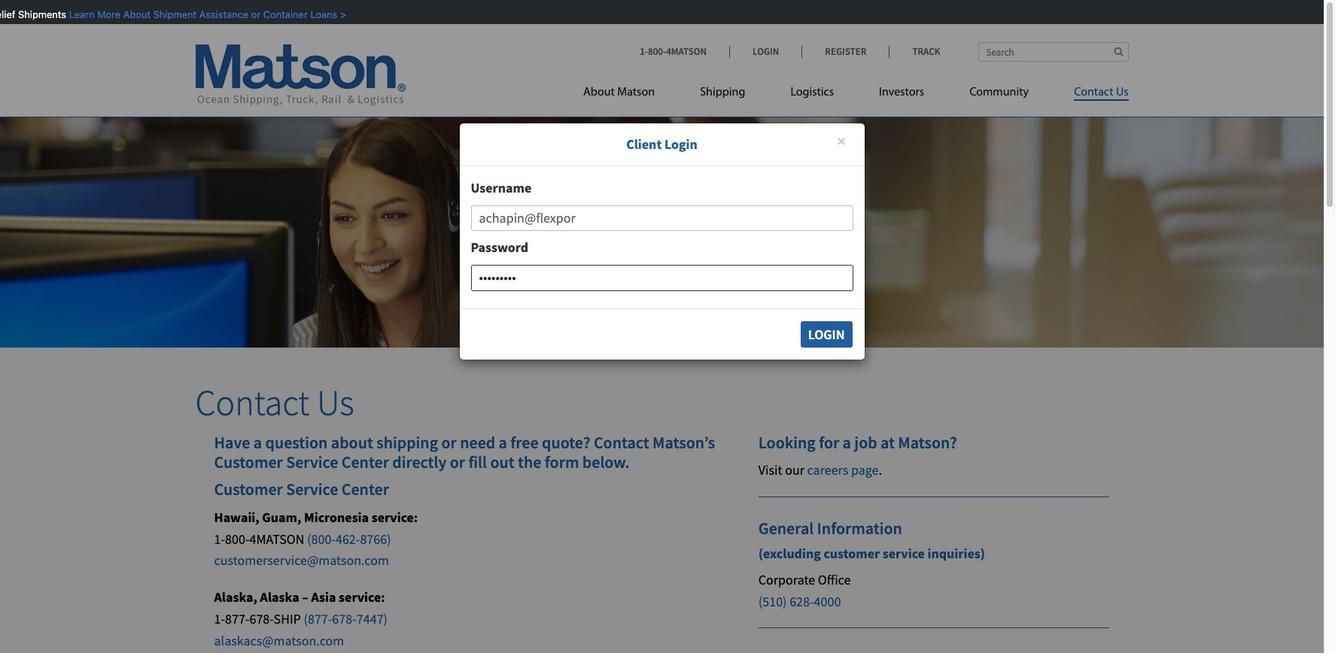 Task type: vqa. For each thing, say whether or not it's contained in the screenshot.
(510) 628-4000 link
yes



Task type: locate. For each thing, give the bounding box(es) containing it.
service: up 7447) at the bottom left of the page
[[339, 589, 385, 606]]

1 vertical spatial center
[[342, 479, 389, 500]]

0 vertical spatial us
[[1117, 87, 1129, 99]]

800-
[[648, 45, 667, 58], [225, 531, 250, 548]]

or
[[249, 8, 259, 20], [442, 432, 457, 453], [450, 452, 465, 473]]

or for assistance
[[249, 8, 259, 20]]

2 service from the top
[[286, 479, 338, 500]]

0 vertical spatial center
[[342, 452, 389, 473]]

login
[[753, 45, 780, 58], [665, 136, 698, 153], [809, 326, 845, 343]]

visit our careers page .
[[759, 462, 883, 479]]

4matson
[[667, 45, 707, 58], [250, 531, 305, 548]]

1 horizontal spatial 4matson
[[667, 45, 707, 58]]

have a question about shipping or need a free quote? contact matson's customer service center directly or fill out the form below. customer service center
[[214, 432, 716, 500]]

1 vertical spatial service
[[286, 479, 338, 500]]

hawaii,
[[214, 509, 260, 526]]

678- up alaskacs@matson.com link
[[250, 611, 274, 628]]

alaska,
[[214, 589, 258, 606]]

or left the container
[[249, 8, 259, 20]]

0 vertical spatial contact
[[1075, 87, 1114, 99]]

a right for
[[843, 432, 852, 453]]

service: inside hawaii, guam, micronesia service: 1-800-4matson (800-462-8766) customerservice@matson.com
[[372, 509, 418, 526]]

1 horizontal spatial 800-
[[648, 45, 667, 58]]

1 vertical spatial 800-
[[225, 531, 250, 548]]

the
[[518, 452, 542, 473]]

0 vertical spatial login
[[753, 45, 780, 58]]

0 vertical spatial service:
[[372, 509, 418, 526]]

0 horizontal spatial 800-
[[225, 531, 250, 548]]

contact us inside top menu navigation
[[1075, 87, 1129, 99]]

contact us
[[1075, 87, 1129, 99], [195, 380, 355, 425]]

a right have
[[254, 432, 262, 453]]

0 vertical spatial contact us
[[1075, 87, 1129, 99]]

service
[[883, 545, 925, 563]]

(510)
[[759, 593, 787, 610]]

(510) 628-4000 link
[[759, 593, 841, 610]]

2 horizontal spatial contact
[[1075, 87, 1114, 99]]

customer
[[214, 452, 283, 473], [214, 479, 283, 500]]

628-
[[790, 593, 814, 610]]

800- down hawaii,
[[225, 531, 250, 548]]

investors link
[[857, 79, 947, 110]]

0 horizontal spatial about
[[121, 8, 149, 20]]

(800-462-8766) link
[[307, 531, 391, 548]]

(excluding
[[759, 545, 821, 563]]

shipping
[[377, 432, 438, 453]]

1 vertical spatial about
[[584, 87, 615, 99]]

0 vertical spatial 800-
[[648, 45, 667, 58]]

1 horizontal spatial 678-
[[332, 611, 357, 628]]

us down search "icon"
[[1117, 87, 1129, 99]]

learn
[[67, 8, 93, 20]]

service: up 8766)
[[372, 509, 418, 526]]

blue matson logo with ocean, shipping, truck, rail and logistics written beneath it. image
[[195, 44, 406, 106]]

contact down search search field
[[1075, 87, 1114, 99]]

2 vertical spatial login
[[809, 326, 845, 343]]

community link
[[947, 79, 1052, 110]]

1 vertical spatial us
[[317, 380, 355, 425]]

learn more about shipment assistance or container loans >
[[67, 8, 345, 20]]

job
[[855, 432, 878, 453]]

about inside top menu navigation
[[584, 87, 615, 99]]

below.
[[583, 452, 630, 473]]

free
[[511, 432, 539, 453]]

looking for a job at matson?
[[759, 432, 958, 453]]

×
[[838, 131, 846, 151]]

contact
[[1075, 87, 1114, 99], [195, 380, 310, 425], [594, 432, 650, 453]]

0 vertical spatial service
[[286, 452, 338, 473]]

for
[[819, 432, 840, 453]]

4matson up shipping at the right top of the page
[[667, 45, 707, 58]]

contact right quote?
[[594, 432, 650, 453]]

1 vertical spatial 1-
[[214, 531, 225, 548]]

login inside 'button'
[[809, 326, 845, 343]]

1- down hawaii,
[[214, 531, 225, 548]]

1 horizontal spatial contact
[[594, 432, 650, 453]]

2 678- from the left
[[332, 611, 357, 628]]

center up micronesia
[[342, 479, 389, 500]]

1- down the alaska, at the left
[[214, 611, 225, 628]]

678- down the asia
[[332, 611, 357, 628]]

1 horizontal spatial login
[[753, 45, 780, 58]]

a
[[254, 432, 262, 453], [499, 432, 508, 453], [843, 432, 852, 453]]

4matson down guam,
[[250, 531, 305, 548]]

center left directly in the bottom of the page
[[342, 452, 389, 473]]

service:
[[372, 509, 418, 526], [339, 589, 385, 606]]

1 a from the left
[[254, 432, 262, 453]]

800- up the matson
[[648, 45, 667, 58]]

out
[[491, 452, 515, 473]]

1-
[[640, 45, 648, 58], [214, 531, 225, 548], [214, 611, 225, 628]]

0 horizontal spatial login
[[665, 136, 698, 153]]

877-
[[225, 611, 250, 628]]

information
[[817, 518, 903, 539]]

Username text field
[[471, 205, 854, 231]]

678-
[[250, 611, 274, 628], [332, 611, 357, 628]]

0 horizontal spatial 4matson
[[250, 531, 305, 548]]

about
[[331, 432, 373, 453]]

us up about at the bottom
[[317, 380, 355, 425]]

800- inside hawaii, guam, micronesia service: 1-800-4matson (800-462-8766) customerservice@matson.com
[[225, 531, 250, 548]]

contact up have
[[195, 380, 310, 425]]

alaska, alaska – asia service: 1-877-678-ship (877-678-7447) alaskacs@matson.com
[[214, 589, 388, 650]]

1 service from the top
[[286, 452, 338, 473]]

1 horizontal spatial us
[[1117, 87, 1129, 99]]

–
[[302, 589, 309, 606]]

0 vertical spatial customer
[[214, 452, 283, 473]]

community
[[970, 87, 1029, 99]]

or left need
[[442, 432, 457, 453]]

matson's
[[653, 432, 716, 453]]

0 horizontal spatial contact us
[[195, 380, 355, 425]]

1 customer from the top
[[214, 452, 283, 473]]

need
[[460, 432, 496, 453]]

corporate
[[759, 571, 816, 589]]

us inside top menu navigation
[[1117, 87, 1129, 99]]

0 horizontal spatial a
[[254, 432, 262, 453]]

about matson link
[[584, 79, 678, 110]]

loans
[[309, 8, 336, 20]]

contact us down search "icon"
[[1075, 87, 1129, 99]]

banner image
[[0, 93, 1325, 348]]

1 vertical spatial contact
[[195, 380, 310, 425]]

about right more
[[121, 8, 149, 20]]

None search field
[[979, 42, 1129, 62]]

1 678- from the left
[[250, 611, 274, 628]]

1-800-4matson link
[[640, 45, 730, 58]]

contact us up the question
[[195, 380, 355, 425]]

careers
[[808, 462, 849, 479]]

0 horizontal spatial 678-
[[250, 611, 274, 628]]

4matson inside hawaii, guam, micronesia service: 1-800-4matson (800-462-8766) customerservice@matson.com
[[250, 531, 305, 548]]

1 horizontal spatial a
[[499, 432, 508, 453]]

a left free
[[499, 432, 508, 453]]

2 horizontal spatial a
[[843, 432, 852, 453]]

general
[[759, 518, 814, 539]]

1- up the matson
[[640, 45, 648, 58]]

1 horizontal spatial contact us
[[1075, 87, 1129, 99]]

about left the matson
[[584, 87, 615, 99]]

2 horizontal spatial login
[[809, 326, 845, 343]]

1 vertical spatial customer
[[214, 479, 283, 500]]

alaskacs@matson.com link
[[214, 632, 344, 650]]

question
[[265, 432, 328, 453]]

1 horizontal spatial about
[[584, 87, 615, 99]]

2 vertical spatial 1-
[[214, 611, 225, 628]]

password
[[471, 239, 529, 256]]

2 vertical spatial contact
[[594, 432, 650, 453]]

0 vertical spatial 4matson
[[667, 45, 707, 58]]

guam,
[[262, 509, 301, 526]]

client
[[627, 136, 662, 153]]

service
[[286, 452, 338, 473], [286, 479, 338, 500]]

1 vertical spatial 4matson
[[250, 531, 305, 548]]

more
[[95, 8, 119, 20]]

1 vertical spatial service:
[[339, 589, 385, 606]]

about
[[121, 8, 149, 20], [584, 87, 615, 99]]

learn more about shipment assistance or container loans > link
[[67, 8, 345, 20]]



Task type: describe. For each thing, give the bounding box(es) containing it.
logistics
[[791, 87, 834, 99]]

office
[[818, 571, 851, 589]]

investors
[[880, 87, 925, 99]]

service: inside alaska, alaska – asia service: 1-877-678-ship (877-678-7447) alaskacs@matson.com
[[339, 589, 385, 606]]

4000
[[814, 593, 841, 610]]

corporate office (510) 628-4000
[[759, 571, 851, 610]]

have
[[214, 432, 250, 453]]

ship
[[274, 611, 301, 628]]

.
[[879, 462, 883, 479]]

login button
[[800, 321, 854, 349]]

2 customer from the top
[[214, 479, 283, 500]]

8766)
[[360, 531, 391, 548]]

(877-
[[304, 611, 332, 628]]

micronesia
[[304, 509, 369, 526]]

0 vertical spatial about
[[121, 8, 149, 20]]

(800-
[[307, 531, 336, 548]]

alaskacs@matson.com
[[214, 632, 344, 650]]

>
[[338, 8, 345, 20]]

about matson
[[584, 87, 655, 99]]

contact us link
[[1052, 79, 1129, 110]]

form
[[545, 452, 579, 473]]

fill
[[469, 452, 487, 473]]

Search search field
[[979, 42, 1129, 62]]

asia
[[311, 589, 336, 606]]

matson
[[618, 87, 655, 99]]

container
[[262, 8, 306, 20]]

at
[[881, 432, 895, 453]]

0 horizontal spatial contact
[[195, 380, 310, 425]]

shipping link
[[678, 79, 768, 110]]

search image
[[1115, 47, 1124, 56]]

inquiries)
[[928, 545, 986, 563]]

top menu navigation
[[584, 79, 1129, 110]]

looking
[[759, 432, 816, 453]]

contact inside have a question about shipping or need a free quote? contact matson's customer service center directly or fill out the form below. customer service center
[[594, 432, 650, 453]]

1- inside alaska, alaska – asia service: 1-877-678-ship (877-678-7447) alaskacs@matson.com
[[214, 611, 225, 628]]

462-
[[336, 531, 360, 548]]

matson?
[[899, 432, 958, 453]]

0 horizontal spatial us
[[317, 380, 355, 425]]

0 vertical spatial 1-
[[640, 45, 648, 58]]

login for login link
[[753, 45, 780, 58]]

customerservice@matson.com
[[214, 552, 389, 570]]

1 center from the top
[[342, 452, 389, 473]]

register
[[826, 45, 867, 58]]

3 a from the left
[[843, 432, 852, 453]]

7447)
[[357, 611, 388, 628]]

login for "login" 'button'
[[809, 326, 845, 343]]

username
[[471, 179, 532, 196]]

× button
[[838, 131, 846, 151]]

1- inside hawaii, guam, micronesia service: 1-800-4matson (800-462-8766) customerservice@matson.com
[[214, 531, 225, 548]]

directly
[[392, 452, 447, 473]]

1 vertical spatial contact us
[[195, 380, 355, 425]]

1 vertical spatial login
[[665, 136, 698, 153]]

1-800-4matson
[[640, 45, 707, 58]]

register link
[[802, 45, 890, 58]]

page
[[852, 462, 879, 479]]

contact inside top menu navigation
[[1075, 87, 1114, 99]]

alaska
[[260, 589, 299, 606]]

shipping
[[700, 87, 746, 99]]

track
[[913, 45, 941, 58]]

hawaii, guam, micronesia service: 1-800-4matson (800-462-8766) customerservice@matson.com
[[214, 509, 418, 570]]

our
[[786, 462, 805, 479]]

(877-678-7447) link
[[304, 611, 388, 628]]

logistics link
[[768, 79, 857, 110]]

shipment
[[151, 8, 195, 20]]

careers page link
[[808, 462, 879, 479]]

2 a from the left
[[499, 432, 508, 453]]

client login
[[627, 136, 698, 153]]

or left fill in the left of the page
[[450, 452, 465, 473]]

2 center from the top
[[342, 479, 389, 500]]

login link
[[730, 45, 802, 58]]

customerservice@matson.com link
[[214, 552, 389, 570]]

quote?
[[542, 432, 591, 453]]

track link
[[890, 45, 941, 58]]

general information (excluding customer service inquiries)
[[759, 518, 986, 563]]

assistance
[[197, 8, 247, 20]]

or for shipping
[[442, 432, 457, 453]]

customer
[[824, 545, 880, 563]]

Password password field
[[471, 265, 854, 291]]

visit
[[759, 462, 783, 479]]



